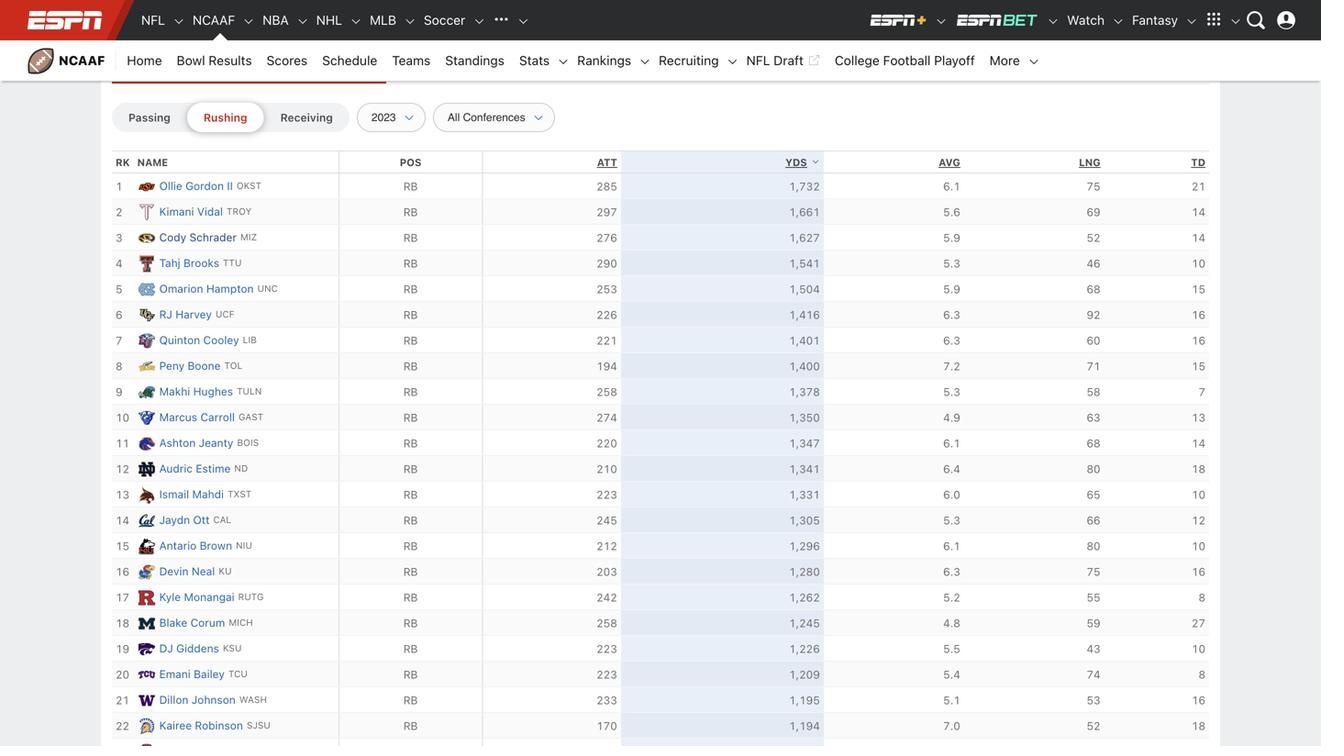 Task type: vqa. For each thing, say whether or not it's contained in the screenshot.


Task type: locate. For each thing, give the bounding box(es) containing it.
21 down td 'link'
[[1192, 180, 1206, 193]]

75 up 55
[[1087, 566, 1101, 578]]

receiving
[[280, 111, 333, 124]]

22 rb from the top
[[404, 720, 418, 733]]

2 6.1 from the top
[[944, 437, 961, 450]]

2 75 from the top
[[1087, 566, 1101, 578]]

10 rb from the top
[[404, 411, 418, 424]]

68 down 63
[[1087, 437, 1101, 450]]

1 vertical spatial 5.3
[[944, 386, 961, 399]]

17 rb from the top
[[404, 591, 418, 604]]

1 vertical spatial 52
[[1087, 720, 1101, 733]]

1,195
[[789, 694, 820, 707]]

2 68 from the top
[[1087, 437, 1101, 450]]

rb for 1,195
[[404, 694, 418, 707]]

1 vertical spatial rushing
[[204, 111, 247, 124]]

274
[[597, 411, 618, 424]]

mlb link
[[363, 0, 404, 40]]

3 6.3 from the top
[[944, 566, 961, 578]]

rb for 1,341
[[404, 463, 418, 476]]

6 rb from the top
[[404, 309, 418, 321]]

13 rb from the top
[[404, 488, 418, 501]]

emani
[[159, 668, 191, 681]]

8 for 242
[[1199, 591, 1206, 604]]

223 up 233
[[597, 668, 618, 681]]

fantasy image
[[1186, 15, 1199, 28]]

5.9 for 1,504
[[944, 283, 961, 296]]

kimani vidal troy
[[159, 205, 252, 218]]

kairee robinson sjsu
[[159, 719, 271, 732]]

1 vertical spatial 258
[[597, 617, 618, 630]]

3 6.1 from the top
[[944, 540, 961, 553]]

15
[[1192, 283, 1206, 296], [1192, 360, 1206, 373], [116, 540, 130, 553]]

80 down 66
[[1087, 540, 1101, 553]]

1,262
[[789, 591, 820, 604]]

1 horizontal spatial nfl
[[747, 53, 771, 68]]

2 vertical spatial 18
[[1192, 720, 1206, 733]]

nfl inside global navigation element
[[141, 12, 165, 28]]

22
[[116, 720, 130, 733]]

rushing down results
[[204, 111, 247, 124]]

1 horizontal spatial 7
[[1199, 386, 1206, 399]]

3
[[116, 231, 123, 244]]

2 vertical spatial 223
[[597, 668, 618, 681]]

ncaaf right nfl "image"
[[193, 12, 235, 28]]

1 vertical spatial 6.3
[[944, 334, 961, 347]]

1 75 from the top
[[1087, 180, 1101, 193]]

52 down 53
[[1087, 720, 1101, 733]]

2 6.3 from the top
[[944, 334, 961, 347]]

10 for 5.3
[[1192, 257, 1206, 270]]

16 rb from the top
[[404, 566, 418, 578]]

antario brown niu
[[159, 539, 252, 552]]

4 rb from the top
[[404, 257, 418, 270]]

0 vertical spatial rushing
[[401, 9, 503, 39]]

5.9 down 5.6 at right
[[944, 231, 961, 244]]

rb for 1,350
[[404, 411, 418, 424]]

0 vertical spatial 5.3
[[944, 257, 961, 270]]

1 vertical spatial 75
[[1087, 566, 1101, 578]]

antario
[[159, 539, 197, 552]]

16 for 1,280
[[1192, 566, 1206, 578]]

2 vertical spatial 15
[[116, 540, 130, 553]]

all conferences player rushing stats 2023
[[112, 9, 648, 39]]

omarion hampton unc
[[159, 282, 278, 295]]

troy
[[227, 206, 252, 217]]

stats up the stats link
[[509, 9, 575, 39]]

297
[[597, 206, 618, 219]]

draft
[[774, 53, 804, 68]]

6.1 down 4.9
[[944, 437, 961, 450]]

1 vertical spatial 8
[[1199, 591, 1206, 604]]

2 vertical spatial 6.1
[[944, 540, 961, 553]]

rb
[[404, 180, 418, 193], [404, 206, 418, 219], [404, 231, 418, 244], [404, 257, 418, 270], [404, 283, 418, 296], [404, 309, 418, 321], [404, 334, 418, 347], [404, 360, 418, 373], [404, 386, 418, 399], [404, 411, 418, 424], [404, 437, 418, 450], [404, 463, 418, 476], [404, 488, 418, 501], [404, 514, 418, 527], [404, 540, 418, 553], [404, 566, 418, 578], [404, 591, 418, 604], [404, 617, 418, 630], [404, 643, 418, 656], [404, 668, 418, 681], [404, 694, 418, 707], [404, 720, 418, 733]]

bowl results
[[177, 53, 252, 68]]

0 vertical spatial 18
[[1192, 463, 1206, 476]]

8 down 27
[[1199, 668, 1206, 681]]

1 vertical spatial 7
[[1199, 386, 1206, 399]]

giddens
[[176, 642, 219, 655]]

0 vertical spatial 12
[[116, 463, 130, 476]]

teams right special
[[1076, 58, 1113, 71]]

rb for 1,378
[[404, 386, 418, 399]]

223 up 245
[[597, 488, 618, 501]]

rj harvey ucf
[[159, 308, 235, 321]]

223 down 242
[[597, 643, 618, 656]]

ncaaf image
[[242, 15, 255, 28]]

ncaaf link down all
[[18, 40, 116, 81]]

nba
[[263, 12, 289, 28]]

1 horizontal spatial rushing
[[401, 9, 503, 39]]

16 for 1,401
[[1192, 334, 1206, 347]]

0 horizontal spatial 21
[[116, 694, 130, 707]]

19 rb from the top
[[404, 643, 418, 656]]

defense
[[500, 58, 547, 71]]

ncaaf inside global navigation element
[[193, 12, 235, 28]]

tab list
[[112, 46, 1210, 84]]

1 horizontal spatial 21
[[1192, 180, 1206, 193]]

1,627
[[789, 231, 820, 244]]

1 vertical spatial nfl
[[747, 53, 771, 68]]

1 horizontal spatial 13
[[1192, 411, 1206, 424]]

profile management image
[[1278, 11, 1296, 29]]

0 vertical spatial 5.9
[[944, 231, 961, 244]]

espn bet image
[[956, 13, 1040, 28], [1047, 15, 1060, 28]]

tuln
[[237, 386, 262, 397]]

rb for 1,280
[[404, 566, 418, 578]]

6.1 down 6.0
[[944, 540, 961, 553]]

blake corum mich
[[159, 617, 253, 629]]

0 vertical spatial nfl
[[141, 12, 165, 28]]

1 5.9 from the top
[[944, 231, 961, 244]]

4
[[116, 257, 123, 270]]

21 down 20
[[116, 694, 130, 707]]

258 for 1,378
[[597, 386, 618, 399]]

1 vertical spatial 15
[[1192, 360, 1206, 373]]

245
[[597, 514, 618, 527]]

1 vertical spatial 12
[[1192, 514, 1206, 527]]

1 horizontal spatial ncaaf link
[[185, 0, 242, 40]]

5 rb from the top
[[404, 283, 418, 296]]

15 rb from the top
[[404, 540, 418, 553]]

2 vertical spatial 5.3
[[944, 514, 961, 527]]

6.1 down avg
[[944, 180, 961, 193]]

more image
[[1028, 55, 1041, 68]]

0 vertical spatial ncaaf
[[193, 12, 235, 28]]

makhi hughes tuln
[[159, 385, 262, 398]]

kimani vidal link
[[159, 203, 223, 220]]

18 for 210
[[1192, 463, 1206, 476]]

ashton jeanty bois
[[159, 437, 259, 449]]

nd
[[234, 463, 248, 474]]

8 up 27
[[1199, 591, 1206, 604]]

5.4
[[944, 668, 961, 681]]

194
[[597, 360, 618, 373]]

258 down 242
[[597, 617, 618, 630]]

cody
[[159, 231, 186, 244]]

rushing up standings
[[401, 9, 503, 39]]

1 vertical spatial 68
[[1087, 437, 1101, 450]]

2 5.9 from the top
[[944, 283, 961, 296]]

peny boone tol
[[159, 360, 243, 372]]

rb for 1,194
[[404, 720, 418, 733]]

ncaaf
[[193, 12, 235, 28], [59, 53, 105, 68]]

9 rb from the top
[[404, 386, 418, 399]]

5.3 for 1,541
[[944, 257, 961, 270]]

quinton
[[159, 334, 200, 347]]

rb for 1,347
[[404, 437, 418, 450]]

unc
[[258, 283, 278, 294]]

0 horizontal spatial 13
[[116, 488, 130, 501]]

14 for 52
[[1192, 231, 1206, 244]]

0 vertical spatial 6.1
[[944, 180, 961, 193]]

0 vertical spatial 15
[[1192, 283, 1206, 296]]

2023
[[581, 9, 648, 39]]

0 horizontal spatial nfl
[[141, 12, 165, 28]]

more
[[990, 53, 1020, 68]]

1 223 from the top
[[597, 488, 618, 501]]

1,347
[[789, 437, 820, 450]]

5.3 up 4.9
[[944, 386, 961, 399]]

20
[[116, 668, 130, 681]]

rk name
[[116, 157, 168, 169]]

0 vertical spatial 8
[[116, 360, 123, 373]]

220
[[597, 437, 618, 450]]

1 68 from the top
[[1087, 283, 1101, 296]]

4.8
[[944, 617, 961, 630]]

11 rb from the top
[[404, 437, 418, 450]]

ttu
[[223, 258, 242, 268]]

jaydn ott cal
[[159, 514, 231, 527]]

2 rb from the top
[[404, 206, 418, 219]]

ncaaf left home
[[59, 53, 105, 68]]

1 vertical spatial 18
[[116, 617, 130, 630]]

6.3 for 1,416
[[944, 309, 961, 321]]

bailey
[[194, 668, 225, 681]]

emani bailey tcu
[[159, 668, 248, 681]]

1 6.3 from the top
[[944, 309, 961, 321]]

1 horizontal spatial teams
[[1076, 58, 1113, 71]]

more sports image
[[517, 15, 530, 28]]

75 for 21
[[1087, 180, 1101, 193]]

2 52 from the top
[[1087, 720, 1101, 733]]

2 80 from the top
[[1087, 540, 1101, 553]]

170
[[597, 720, 618, 733]]

0 horizontal spatial ncaaf link
[[18, 40, 116, 81]]

68 for 15
[[1087, 283, 1101, 296]]

1,732
[[789, 180, 820, 193]]

18 rb from the top
[[404, 617, 418, 630]]

global navigation element
[[18, 0, 1303, 40]]

2 vertical spatial 8
[[1199, 668, 1206, 681]]

7 rb from the top
[[404, 334, 418, 347]]

kyle monangai rutg
[[159, 591, 264, 604]]

6.1 for 1,347
[[944, 437, 961, 450]]

1 vertical spatial 5.9
[[944, 283, 961, 296]]

rb for 1,305
[[404, 514, 418, 527]]

tahj
[[159, 257, 180, 270]]

3 rb from the top
[[404, 231, 418, 244]]

10
[[1192, 257, 1206, 270], [116, 411, 130, 424], [1192, 488, 1206, 501], [1192, 540, 1206, 553], [1192, 643, 1206, 656]]

0 vertical spatial 52
[[1087, 231, 1101, 244]]

46
[[1087, 257, 1101, 270]]

espn bet image up more
[[956, 13, 1040, 28]]

80 up 65 on the bottom right
[[1087, 463, 1101, 476]]

ii
[[227, 180, 233, 192]]

estime
[[196, 462, 231, 475]]

1 52 from the top
[[1087, 231, 1101, 244]]

rb for 1,732
[[404, 180, 418, 193]]

14 for 69
[[1192, 206, 1206, 219]]

mlb
[[370, 12, 396, 28]]

makhi
[[159, 385, 190, 398]]

6.3 for 1,280
[[944, 566, 961, 578]]

yds link
[[786, 157, 820, 169]]

12
[[116, 463, 130, 476], [1192, 514, 1206, 527]]

75
[[1087, 180, 1101, 193], [1087, 566, 1101, 578]]

1 vertical spatial 223
[[597, 643, 618, 656]]

5
[[116, 283, 123, 296]]

0 vertical spatial 21
[[1192, 180, 1206, 193]]

258 down 194
[[597, 386, 618, 399]]

53
[[1087, 694, 1101, 707]]

1,194
[[789, 720, 820, 733]]

5.3 for 1,305
[[944, 514, 961, 527]]

21 rb from the top
[[404, 694, 418, 707]]

1 vertical spatial 80
[[1087, 540, 1101, 553]]

14
[[1192, 206, 1206, 219], [1192, 231, 1206, 244], [1192, 437, 1206, 450], [116, 514, 130, 527]]

2 vertical spatial 6.3
[[944, 566, 961, 578]]

0 horizontal spatial 7
[[116, 334, 123, 347]]

0 vertical spatial 223
[[597, 488, 618, 501]]

5.3 down 6.0
[[944, 514, 961, 527]]

1,378
[[789, 386, 820, 399]]

0 vertical spatial 68
[[1087, 283, 1101, 296]]

2 5.3 from the top
[[944, 386, 961, 399]]

1 horizontal spatial 12
[[1192, 514, 1206, 527]]

6.1 for 1,296
[[944, 540, 961, 553]]

1,350
[[789, 411, 820, 424]]

nhl image
[[350, 15, 363, 28]]

1,541
[[789, 257, 820, 270]]

ncaaf link up bowl results
[[185, 0, 242, 40]]

2 258 from the top
[[597, 617, 618, 630]]

0 vertical spatial 75
[[1087, 180, 1101, 193]]

75 down lng
[[1087, 180, 1101, 193]]

68 for 14
[[1087, 437, 1101, 450]]

5.3 down 5.6 at right
[[944, 257, 961, 270]]

3 223 from the top
[[597, 668, 618, 681]]

ismail
[[159, 488, 189, 501]]

makhi hughes link
[[159, 383, 233, 400]]

11
[[116, 437, 130, 450]]

223
[[597, 488, 618, 501], [597, 643, 618, 656], [597, 668, 618, 681]]

20 rb from the top
[[404, 668, 418, 681]]

1 rb from the top
[[404, 180, 418, 193]]

tab list containing offense
[[112, 46, 1210, 84]]

espn+ image
[[869, 13, 928, 28]]

7
[[116, 334, 123, 347], [1199, 386, 1206, 399]]

290
[[597, 257, 618, 270]]

ksu
[[223, 643, 242, 654]]

2 223 from the top
[[597, 643, 618, 656]]

1 5.3 from the top
[[944, 257, 961, 270]]

5.9 up 7.2
[[944, 283, 961, 296]]

schedule link
[[315, 40, 385, 81]]

0 horizontal spatial more espn image
[[1201, 6, 1228, 34]]

1 258 from the top
[[597, 386, 618, 399]]

nfl left nfl "image"
[[141, 12, 165, 28]]

stats left stats image
[[519, 53, 550, 68]]

espn bet image left 'watch'
[[1047, 15, 1060, 28]]

8 up 9
[[116, 360, 123, 373]]

okst
[[237, 181, 262, 191]]

nfl right recruiting image
[[747, 53, 771, 68]]

65
[[1087, 488, 1101, 501]]

14 rb from the top
[[404, 514, 418, 527]]

tahj brooks ttu
[[159, 257, 242, 270]]

8 rb from the top
[[404, 360, 418, 373]]

223 for 1,226
[[597, 643, 618, 656]]

0 horizontal spatial 12
[[116, 463, 130, 476]]

1 vertical spatial 6.1
[[944, 437, 961, 450]]

0 horizontal spatial rushing
[[204, 111, 247, 124]]

0 vertical spatial 6.3
[[944, 309, 961, 321]]

52 for 14
[[1087, 231, 1101, 244]]

12 rb from the top
[[404, 463, 418, 476]]

rushing
[[401, 9, 503, 39], [204, 111, 247, 124]]

221
[[597, 334, 618, 347]]

1 horizontal spatial ncaaf
[[193, 12, 235, 28]]

16
[[1192, 309, 1206, 321], [1192, 334, 1206, 347], [116, 566, 130, 578], [1192, 566, 1206, 578], [1192, 694, 1206, 707]]

1 6.1 from the top
[[944, 180, 961, 193]]

0 vertical spatial 258
[[597, 386, 618, 399]]

0 horizontal spatial ncaaf
[[59, 53, 105, 68]]

68 up 92
[[1087, 283, 1101, 296]]

external link image
[[808, 50, 820, 72]]

52 down 69
[[1087, 231, 1101, 244]]

boone
[[188, 360, 221, 372]]

teams down mlb icon
[[392, 53, 431, 68]]

more espn image
[[1201, 6, 1228, 34], [1230, 15, 1243, 28]]

1 vertical spatial ncaaf
[[59, 53, 105, 68]]

5.9 for 1,627
[[944, 231, 961, 244]]

nba link
[[255, 0, 296, 40]]

1 80 from the top
[[1087, 463, 1101, 476]]

name
[[137, 157, 168, 169]]

teams
[[392, 53, 431, 68], [1076, 58, 1113, 71]]

3 5.3 from the top
[[944, 514, 961, 527]]

0 vertical spatial 80
[[1087, 463, 1101, 476]]

special teams link
[[935, 48, 1210, 82]]

16 for 1,416
[[1192, 309, 1206, 321]]



Task type: describe. For each thing, give the bounding box(es) containing it.
10 for 5.5
[[1192, 643, 1206, 656]]

1,504
[[789, 283, 820, 296]]

80 for 18
[[1087, 463, 1101, 476]]

nfl for nfl
[[141, 12, 165, 28]]

16 for 1,195
[[1192, 694, 1206, 707]]

home
[[127, 53, 162, 68]]

1,226
[[789, 643, 820, 656]]

52 for 18
[[1087, 720, 1101, 733]]

6.3 for 1,401
[[944, 334, 961, 347]]

1,416
[[789, 309, 820, 321]]

15 for 71
[[1192, 360, 1206, 373]]

pos
[[400, 157, 422, 169]]

2
[[116, 206, 123, 219]]

10 for 6.1
[[1192, 540, 1206, 553]]

58
[[1087, 386, 1101, 399]]

special teams
[[1032, 58, 1113, 71]]

devin
[[159, 565, 189, 578]]

avg
[[939, 157, 961, 169]]

receiving link
[[264, 103, 350, 132]]

1 horizontal spatial espn bet image
[[1047, 15, 1060, 28]]

quinton cooley lib
[[159, 334, 257, 347]]

kairee
[[159, 719, 192, 732]]

mlb image
[[404, 15, 417, 28]]

hughes
[[193, 385, 233, 398]]

home link
[[120, 40, 169, 81]]

td link
[[1192, 157, 1206, 169]]

lng link
[[1079, 157, 1101, 169]]

corum
[[191, 617, 225, 629]]

7.0
[[944, 720, 961, 733]]

soccer image
[[473, 15, 486, 28]]

quinton cooley link
[[159, 332, 239, 349]]

rankings
[[577, 53, 632, 68]]

9
[[116, 386, 123, 399]]

rb for 1,504
[[404, 283, 418, 296]]

espn plus image
[[935, 15, 948, 28]]

mahdi
[[192, 488, 224, 501]]

recruiting image
[[727, 55, 739, 68]]

rb for 1,262
[[404, 591, 418, 604]]

emani bailey link
[[159, 666, 225, 683]]

1 vertical spatial stats
[[519, 53, 550, 68]]

wash
[[239, 695, 267, 705]]

18 for 170
[[1192, 720, 1206, 733]]

rankings image
[[639, 55, 652, 68]]

6.0
[[944, 488, 961, 501]]

txst
[[228, 489, 252, 499]]

nfl for nfl draft
[[747, 53, 771, 68]]

soccer
[[424, 12, 466, 28]]

226
[[597, 309, 618, 321]]

rb for 1,209
[[404, 668, 418, 681]]

rb for 1,331
[[404, 488, 418, 501]]

6.1 for 1,732
[[944, 180, 961, 193]]

schedule
[[322, 53, 377, 68]]

cooley
[[203, 334, 239, 347]]

15 for 68
[[1192, 283, 1206, 296]]

8 for 223
[[1199, 668, 1206, 681]]

1,280
[[789, 566, 820, 578]]

rb for 1,245
[[404, 617, 418, 630]]

conferences
[[150, 9, 311, 39]]

1,209
[[789, 668, 820, 681]]

rb for 1,401
[[404, 334, 418, 347]]

ismail mahdi link
[[159, 486, 224, 503]]

ollie
[[159, 180, 182, 192]]

ott
[[193, 514, 210, 527]]

scores link
[[259, 40, 315, 81]]

7.2
[[944, 360, 961, 373]]

rb for 1,400
[[404, 360, 418, 373]]

0 vertical spatial 7
[[116, 334, 123, 347]]

0 horizontal spatial espn bet image
[[956, 13, 1040, 28]]

harvey
[[176, 308, 212, 321]]

75 for 16
[[1087, 566, 1101, 578]]

results
[[209, 53, 252, 68]]

1 vertical spatial 13
[[116, 488, 130, 501]]

5.3 for 1,378
[[944, 386, 961, 399]]

standings
[[445, 53, 505, 68]]

nhl
[[316, 12, 342, 28]]

0 vertical spatial 13
[[1192, 411, 1206, 424]]

nfl draft
[[747, 53, 804, 68]]

college football playoff link
[[828, 40, 983, 81]]

rb for 1,416
[[404, 309, 418, 321]]

vidal
[[197, 205, 223, 218]]

att
[[597, 157, 618, 169]]

14 for 68
[[1192, 437, 1206, 450]]

yds
[[786, 157, 807, 169]]

210
[[597, 463, 618, 476]]

espn more sports home page image
[[488, 6, 515, 34]]

223 for 1,209
[[597, 668, 618, 681]]

niu
[[236, 540, 252, 551]]

antario brown link
[[159, 537, 232, 555]]

lng
[[1079, 157, 1101, 169]]

avg link
[[939, 157, 961, 169]]

scoring link
[[661, 48, 935, 82]]

kimani
[[159, 205, 194, 218]]

dillon
[[159, 694, 189, 706]]

watch image
[[1113, 15, 1125, 28]]

omarion hampton link
[[159, 280, 254, 298]]

1 vertical spatial 21
[[116, 694, 130, 707]]

player
[[316, 9, 395, 39]]

scoring
[[776, 58, 820, 71]]

passing
[[129, 111, 171, 124]]

bowl
[[177, 53, 205, 68]]

td
[[1192, 157, 1206, 169]]

brown
[[200, 539, 232, 552]]

fantasy
[[1133, 12, 1179, 28]]

1,245
[[789, 617, 820, 630]]

1
[[116, 180, 123, 193]]

223 for 1,331
[[597, 488, 618, 501]]

rb for 1,296
[[404, 540, 418, 553]]

college football playoff
[[835, 53, 975, 68]]

more link
[[983, 40, 1028, 81]]

kyle monangai link
[[159, 589, 235, 606]]

258 for 1,245
[[597, 617, 618, 630]]

1 horizontal spatial more espn image
[[1230, 15, 1243, 28]]

rb for 1,541
[[404, 257, 418, 270]]

rb for 1,627
[[404, 231, 418, 244]]

19
[[116, 643, 130, 656]]

80 for 10
[[1087, 540, 1101, 553]]

blake
[[159, 617, 187, 629]]

stats image
[[557, 55, 570, 68]]

rushing link
[[187, 103, 264, 132]]

audric estime link
[[159, 460, 231, 477]]

1,341
[[789, 463, 820, 476]]

92
[[1087, 309, 1101, 321]]

0 vertical spatial stats
[[509, 9, 575, 39]]

brooks
[[184, 257, 219, 270]]

rb for 1,226
[[404, 643, 418, 656]]

6
[[116, 309, 123, 321]]

playoff
[[935, 53, 975, 68]]

marcus carroll gast
[[159, 411, 264, 424]]

nba image
[[296, 15, 309, 28]]

nfl image
[[172, 15, 185, 28]]

watch
[[1068, 12, 1105, 28]]

stats link
[[512, 40, 557, 81]]

0 horizontal spatial teams
[[392, 53, 431, 68]]

rb for 1,661
[[404, 206, 418, 219]]

10 for 6.0
[[1192, 488, 1206, 501]]



